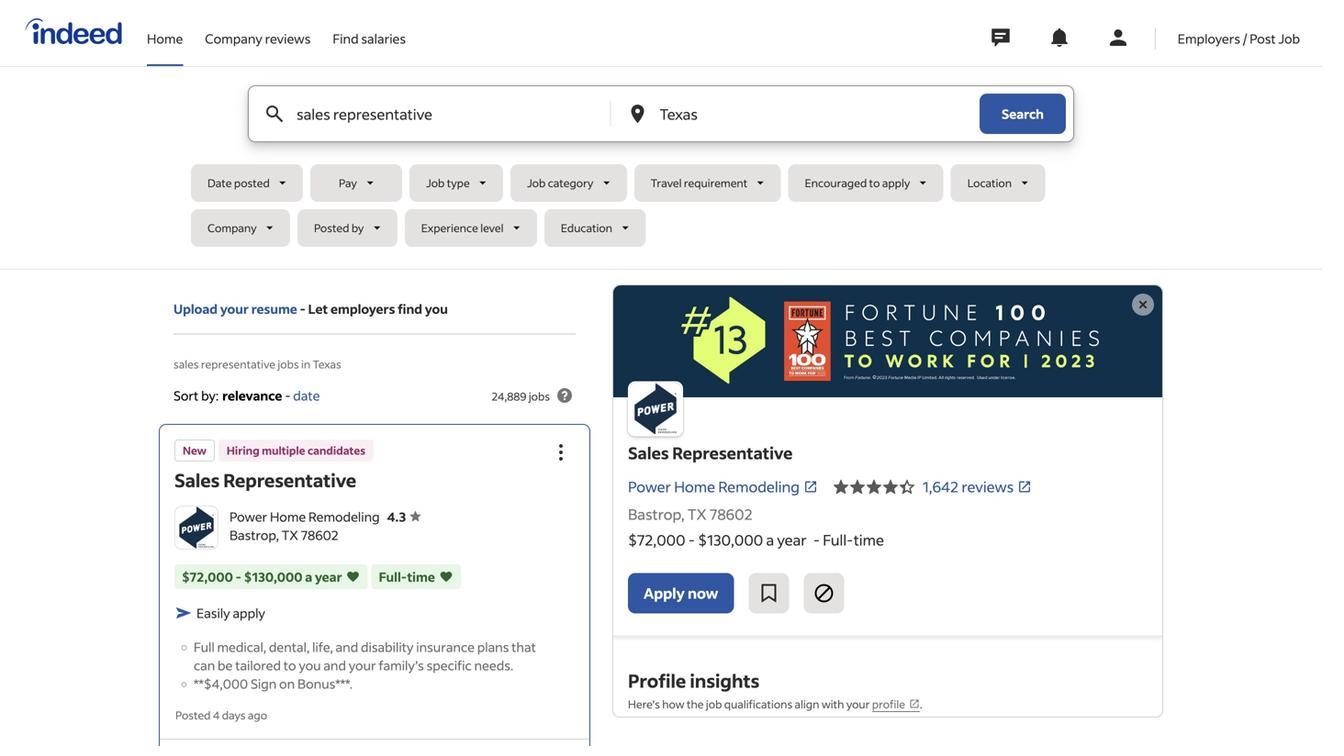 Task type: vqa. For each thing, say whether or not it's contained in the screenshot.
the left $72,000
yes



Task type: describe. For each thing, give the bounding box(es) containing it.
0 horizontal spatial sales
[[174, 468, 220, 492]]

posted by
[[314, 221, 364, 235]]

upload
[[174, 301, 218, 317]]

tailored
[[235, 657, 281, 674]]

0 horizontal spatial remodeling
[[308, 508, 380, 525]]

hiring
[[227, 443, 260, 458]]

reviews for company reviews
[[265, 30, 311, 47]]

sort by: relevance - date
[[174, 387, 320, 404]]

1 horizontal spatial remodeling
[[718, 477, 800, 496]]

employers / post job
[[1178, 30, 1300, 47]]

1 vertical spatial full-
[[379, 569, 407, 585]]

0 horizontal spatial 78602
[[301, 527, 339, 543]]

company button
[[191, 209, 290, 247]]

representative
[[201, 357, 275, 371]]

life,
[[312, 639, 333, 655]]

job
[[706, 697, 722, 712]]

1 vertical spatial apply
[[233, 605, 265, 621]]

date posted
[[207, 176, 270, 190]]

0 horizontal spatial sales representative
[[174, 468, 356, 492]]

- left date link
[[285, 387, 291, 404]]

help icon image
[[554, 385, 576, 407]]

experience
[[421, 221, 478, 235]]

profile
[[872, 697, 905, 712]]

posted by button
[[297, 209, 397, 247]]

company reviews
[[205, 30, 311, 47]]

pay button
[[310, 164, 402, 202]]

year for $72,000 - $130,000 a year - full-time
[[777, 531, 807, 549]]

0 vertical spatial and
[[336, 639, 358, 655]]

4.3
[[387, 508, 406, 525]]

$72,000 - $130,000 a year - full-time
[[628, 531, 884, 549]]

company for company
[[207, 221, 257, 235]]

pay
[[339, 176, 357, 190]]

now
[[688, 584, 718, 603]]

find
[[398, 301, 422, 317]]

**$4,000
[[194, 676, 248, 692]]

full medical, dental, life, and disability insurance plans that can be tailored to you and your family's specific needs. **$4,000 sign on bonus***.
[[194, 639, 536, 692]]

job category button
[[511, 164, 627, 202]]

medical,
[[217, 639, 266, 655]]

0 vertical spatial sales
[[628, 443, 669, 464]]

posted for posted by
[[314, 221, 349, 235]]

plans
[[477, 639, 509, 655]]

to inside the full medical, dental, life, and disability insurance plans that can be tailored to you and your family's specific needs. **$4,000 sign on bonus***.
[[283, 657, 296, 674]]

1 horizontal spatial time
[[854, 531, 884, 549]]

0 horizontal spatial bastrop, tx 78602
[[230, 527, 339, 543]]

company logo image
[[175, 507, 218, 549]]

job for job type
[[426, 176, 445, 190]]

1 horizontal spatial representative
[[672, 443, 793, 464]]

multiple
[[262, 443, 305, 458]]

apply now
[[644, 584, 718, 603]]

apply
[[644, 584, 685, 603]]

4.3 out of five stars rating image
[[387, 508, 421, 525]]

sales representative jobs in texas
[[174, 357, 341, 371]]

posted 4 days ago
[[175, 708, 267, 722]]

0 horizontal spatial power
[[230, 508, 267, 525]]

specific
[[427, 657, 472, 674]]

ago
[[248, 708, 267, 722]]

1 horizontal spatial power
[[628, 477, 671, 496]]

2 vertical spatial your
[[846, 697, 870, 712]]

location button
[[951, 164, 1045, 202]]

0 horizontal spatial representative
[[223, 468, 356, 492]]

the
[[687, 697, 704, 712]]

0 vertical spatial your
[[220, 301, 249, 317]]

easily apply
[[196, 605, 265, 621]]

company for company reviews
[[205, 30, 262, 47]]

1,642 reviews
[[923, 477, 1014, 496]]

0 horizontal spatial tx
[[282, 527, 298, 543]]

that
[[512, 639, 536, 655]]

experience level
[[421, 221, 504, 235]]

0 vertical spatial power home remodeling
[[628, 477, 800, 496]]

new
[[183, 443, 206, 458]]

upload your resume - let employers find you
[[174, 301, 448, 317]]

qualifications
[[724, 697, 792, 712]]

profile link
[[872, 697, 920, 712]]

on
[[279, 676, 295, 692]]

days
[[222, 708, 246, 722]]

disability
[[361, 639, 414, 655]]

education button
[[544, 209, 646, 247]]

reviews for 1,642 reviews
[[962, 477, 1014, 496]]

be
[[218, 657, 233, 674]]

0 vertical spatial 78602
[[709, 505, 753, 524]]

let
[[308, 301, 328, 317]]

apply now button
[[628, 573, 734, 614]]

texas
[[313, 357, 341, 371]]

0 vertical spatial jobs
[[278, 357, 299, 371]]

$130,000 for $72,000 - $130,000 a year
[[244, 569, 302, 585]]

1 horizontal spatial you
[[425, 301, 448, 317]]

none search field containing search
[[191, 85, 1131, 254]]

to inside dropdown button
[[869, 176, 880, 190]]

in
[[301, 357, 310, 371]]

/
[[1243, 30, 1247, 47]]

0 vertical spatial tx
[[687, 505, 707, 524]]

0 vertical spatial full-
[[823, 531, 854, 549]]

candidates
[[308, 443, 365, 458]]

.
[[920, 697, 922, 712]]

your inside the full medical, dental, life, and disability insurance plans that can be tailored to you and your family's specific needs. **$4,000 sign on bonus***.
[[349, 657, 376, 674]]

1 horizontal spatial sales representative
[[628, 443, 793, 464]]

job for job category
[[527, 176, 546, 190]]

here's
[[628, 697, 660, 712]]

location
[[967, 176, 1012, 190]]

4.3 out of 5 stars image
[[833, 476, 915, 498]]

company reviews link
[[205, 0, 311, 62]]

upload your resume link
[[174, 299, 297, 319]]



Task type: locate. For each thing, give the bounding box(es) containing it.
1 horizontal spatial bastrop, tx 78602
[[628, 505, 753, 524]]

you right find
[[425, 301, 448, 317]]

$130,000 down power home remodeling link
[[698, 531, 763, 549]]

1 vertical spatial and
[[323, 657, 346, 674]]

0 vertical spatial representative
[[672, 443, 793, 464]]

easily
[[196, 605, 230, 621]]

0 horizontal spatial you
[[299, 657, 321, 674]]

1 vertical spatial sales representative
[[174, 468, 356, 492]]

0 horizontal spatial posted
[[175, 708, 211, 722]]

1 horizontal spatial your
[[349, 657, 376, 674]]

hiring multiple candidates
[[227, 443, 365, 458]]

0 vertical spatial remodeling
[[718, 477, 800, 496]]

date link
[[293, 387, 320, 404]]

0 horizontal spatial full-
[[379, 569, 407, 585]]

1,642
[[923, 477, 959, 496]]

0 horizontal spatial power home remodeling
[[230, 508, 380, 525]]

- up "apply now"
[[688, 531, 695, 549]]

1 vertical spatial representative
[[223, 468, 356, 492]]

you down life,
[[299, 657, 321, 674]]

your right with
[[846, 697, 870, 712]]

power home remodeling link
[[628, 476, 818, 498]]

$72,000 - $130,000 a year
[[182, 569, 342, 585]]

bastrop, tx 78602 down power home remodeling link
[[628, 505, 753, 524]]

0 vertical spatial company
[[205, 30, 262, 47]]

0 vertical spatial posted
[[314, 221, 349, 235]]

representative up power home remodeling link
[[672, 443, 793, 464]]

sales up power home remodeling link
[[628, 443, 669, 464]]

can
[[194, 657, 215, 674]]

78602 down power home remodeling link
[[709, 505, 753, 524]]

1 vertical spatial 78602
[[301, 527, 339, 543]]

full-time
[[379, 569, 435, 585]]

sales representative up power home remodeling link
[[628, 443, 793, 464]]

bastrop, up $72,000 - $130,000 a year
[[230, 527, 279, 543]]

1 horizontal spatial a
[[766, 531, 774, 549]]

1 horizontal spatial $72,000
[[628, 531, 685, 549]]

1 vertical spatial you
[[299, 657, 321, 674]]

0 vertical spatial $130,000
[[698, 531, 763, 549]]

account image
[[1107, 27, 1129, 49]]

matches your preference image
[[439, 568, 453, 586]]

bonus***.
[[297, 676, 352, 692]]

0 vertical spatial bastrop,
[[628, 505, 685, 524]]

$72,000 for $72,000 - $130,000 a year - full-time
[[628, 531, 685, 549]]

to down dental, at the bottom of page
[[283, 657, 296, 674]]

how
[[662, 697, 684, 712]]

78602 up $72,000 - $130,000 a year
[[301, 527, 339, 543]]

and up bonus***.
[[323, 657, 346, 674]]

representative
[[672, 443, 793, 464], [223, 468, 356, 492]]

$130,000 up easily apply
[[244, 569, 302, 585]]

$130,000 for $72,000 - $130,000 a year - full-time
[[698, 531, 763, 549]]

24,889 jobs
[[492, 389, 550, 403]]

1 vertical spatial $130,000
[[244, 569, 302, 585]]

0 vertical spatial sales representative
[[628, 443, 793, 464]]

you inside the full medical, dental, life, and disability insurance plans that can be tailored to you and your family's specific needs. **$4,000 sign on bonus***.
[[299, 657, 321, 674]]

year left matches your preference image
[[315, 569, 342, 585]]

posted
[[314, 221, 349, 235], [175, 708, 211, 722]]

date
[[293, 387, 320, 404]]

1 horizontal spatial job
[[527, 176, 546, 190]]

travel requirement
[[651, 176, 748, 190]]

1 horizontal spatial tx
[[687, 505, 707, 524]]

year up save this job icon
[[777, 531, 807, 549]]

0 vertical spatial to
[[869, 176, 880, 190]]

0 horizontal spatial time
[[407, 569, 435, 585]]

messages unread count 0 image
[[989, 19, 1012, 56]]

and right life,
[[336, 639, 358, 655]]

sales representative
[[628, 443, 793, 464], [174, 468, 356, 492]]

1 vertical spatial power
[[230, 508, 267, 525]]

1 vertical spatial $72,000
[[182, 569, 233, 585]]

posted left by
[[314, 221, 349, 235]]

1 horizontal spatial sales
[[628, 443, 669, 464]]

experience level button
[[405, 209, 537, 247]]

job left category
[[527, 176, 546, 190]]

company down date posted
[[207, 221, 257, 235]]

jobs
[[278, 357, 299, 371], [529, 389, 550, 403]]

posted for posted 4 days ago
[[175, 708, 211, 722]]

posted left 4 at the bottom left of page
[[175, 708, 211, 722]]

sign
[[251, 676, 277, 692]]

None search field
[[191, 85, 1131, 254]]

company inside dropdown button
[[207, 221, 257, 235]]

posted inside dropdown button
[[314, 221, 349, 235]]

1 horizontal spatial power home remodeling
[[628, 477, 800, 496]]

0 vertical spatial year
[[777, 531, 807, 549]]

family's
[[379, 657, 424, 674]]

$72,000 up apply
[[628, 531, 685, 549]]

salaries
[[361, 30, 406, 47]]

by
[[351, 221, 364, 235]]

Edit location text field
[[656, 86, 943, 141]]

with
[[822, 697, 844, 712]]

to right encouraged
[[869, 176, 880, 190]]

power home remodeling logo image
[[613, 286, 1162, 398], [628, 381, 683, 436]]

0 horizontal spatial year
[[315, 569, 342, 585]]

travel
[[651, 176, 682, 190]]

insurance
[[416, 639, 475, 655]]

a for $72,000 - $130,000 a year
[[305, 569, 312, 585]]

time left matches your preference icon
[[407, 569, 435, 585]]

needs.
[[474, 657, 513, 674]]

your right upload
[[220, 301, 249, 317]]

1 vertical spatial power home remodeling
[[230, 508, 380, 525]]

sort
[[174, 387, 199, 404]]

encouraged to apply button
[[788, 164, 944, 202]]

0 horizontal spatial reviews
[[265, 30, 311, 47]]

0 horizontal spatial job
[[426, 176, 445, 190]]

1 vertical spatial home
[[674, 477, 715, 496]]

1 vertical spatial bastrop,
[[230, 527, 279, 543]]

encouraged to apply
[[805, 176, 910, 190]]

full- up the not interested icon
[[823, 531, 854, 549]]

4
[[213, 708, 220, 722]]

tx up $72,000 - $130,000 a year
[[282, 527, 298, 543]]

travel requirement button
[[634, 164, 781, 202]]

remodeling left 4.3
[[308, 508, 380, 525]]

align
[[795, 697, 819, 712]]

education
[[561, 221, 612, 235]]

here's how the job qualifications align with your
[[628, 697, 872, 712]]

job type
[[426, 176, 470, 190]]

2 vertical spatial home
[[270, 508, 306, 525]]

power home remodeling down sales representative button
[[230, 508, 380, 525]]

- up the not interested icon
[[813, 531, 820, 549]]

profile
[[628, 669, 686, 693]]

24,889
[[492, 389, 526, 403]]

job
[[1278, 30, 1300, 47], [426, 176, 445, 190], [527, 176, 546, 190]]

jobs left in
[[278, 357, 299, 371]]

1,642 reviews link
[[923, 477, 1032, 496]]

1 horizontal spatial bastrop,
[[628, 505, 685, 524]]

1 horizontal spatial apply
[[882, 176, 910, 190]]

0 vertical spatial time
[[854, 531, 884, 549]]

by:
[[201, 387, 219, 404]]

1 vertical spatial year
[[315, 569, 342, 585]]

representative down hiring multiple candidates
[[223, 468, 356, 492]]

job inside employers / post job link
[[1278, 30, 1300, 47]]

a up save this job icon
[[766, 531, 774, 549]]

power home remodeling
[[628, 477, 800, 496], [230, 508, 380, 525]]

matches your preference image
[[346, 568, 360, 586]]

1 horizontal spatial to
[[869, 176, 880, 190]]

time down 4.3 out of 5 stars image
[[854, 531, 884, 549]]

your down disability
[[349, 657, 376, 674]]

1 vertical spatial remodeling
[[308, 508, 380, 525]]

0 horizontal spatial $72,000
[[182, 569, 233, 585]]

1 vertical spatial tx
[[282, 527, 298, 543]]

to
[[869, 176, 880, 190], [283, 657, 296, 674]]

notifications unread count 0 image
[[1048, 27, 1070, 49]]

0 vertical spatial reviews
[[265, 30, 311, 47]]

1 vertical spatial to
[[283, 657, 296, 674]]

1 horizontal spatial 78602
[[709, 505, 753, 524]]

bastrop, down power home remodeling link
[[628, 505, 685, 524]]

1 vertical spatial sales
[[174, 468, 220, 492]]

remodeling
[[718, 477, 800, 496], [308, 508, 380, 525]]

0 vertical spatial $72,000
[[628, 531, 685, 549]]

relevance
[[222, 387, 282, 404]]

power home remodeling up $72,000 - $130,000 a year - full-time
[[628, 477, 800, 496]]

$72,000 for $72,000 - $130,000 a year
[[182, 569, 233, 585]]

job inside job type popup button
[[426, 176, 445, 190]]

0 vertical spatial you
[[425, 301, 448, 317]]

1 horizontal spatial full-
[[823, 531, 854, 549]]

sales
[[628, 443, 669, 464], [174, 468, 220, 492]]

close job details image
[[1132, 294, 1154, 316]]

sales representative button
[[174, 468, 356, 492]]

apply inside dropdown button
[[882, 176, 910, 190]]

1 vertical spatial bastrop, tx 78602
[[230, 527, 339, 543]]

save this job image
[[758, 583, 780, 605]]

reviews left find
[[265, 30, 311, 47]]

jobs left help icon
[[529, 389, 550, 403]]

category
[[548, 176, 593, 190]]

insights
[[690, 669, 760, 693]]

2 horizontal spatial job
[[1278, 30, 1300, 47]]

employers / post job link
[[1178, 0, 1300, 62]]

full
[[194, 639, 215, 655]]

1 vertical spatial your
[[349, 657, 376, 674]]

1 horizontal spatial $130,000
[[698, 531, 763, 549]]

job actions for sales representative is collapsed image
[[550, 441, 572, 463]]

0 horizontal spatial your
[[220, 301, 249, 317]]

company
[[205, 30, 262, 47], [207, 221, 257, 235]]

1 horizontal spatial year
[[777, 531, 807, 549]]

0 vertical spatial home
[[147, 30, 183, 47]]

requirement
[[684, 176, 748, 190]]

sales down new at the bottom
[[174, 468, 220, 492]]

bastrop, tx 78602 up $72,000 - $130,000 a year
[[230, 527, 339, 543]]

a left matches your preference image
[[305, 569, 312, 585]]

job right post
[[1278, 30, 1300, 47]]

1 vertical spatial jobs
[[529, 389, 550, 403]]

resume
[[251, 301, 297, 317]]

posted
[[234, 176, 270, 190]]

search
[[1002, 106, 1044, 122]]

company right home link
[[205, 30, 262, 47]]

apply up medical,
[[233, 605, 265, 621]]

find salaries link
[[333, 0, 406, 62]]

find salaries
[[333, 30, 406, 47]]

reviews right 1,642
[[962, 477, 1014, 496]]

0 horizontal spatial bastrop,
[[230, 527, 279, 543]]

job left type
[[426, 176, 445, 190]]

job inside job category popup button
[[527, 176, 546, 190]]

employers
[[1178, 30, 1240, 47]]

2 horizontal spatial home
[[674, 477, 715, 496]]

- left let
[[300, 301, 306, 317]]

year for $72,000 - $130,000 a year
[[315, 569, 342, 585]]

- up easily apply
[[236, 569, 241, 585]]

$72,000 up easily
[[182, 569, 233, 585]]

apply
[[882, 176, 910, 190], [233, 605, 265, 621]]

year
[[777, 531, 807, 549], [315, 569, 342, 585]]

0 vertical spatial apply
[[882, 176, 910, 190]]

0 horizontal spatial $130,000
[[244, 569, 302, 585]]

1 vertical spatial posted
[[175, 708, 211, 722]]

you
[[425, 301, 448, 317], [299, 657, 321, 674]]

0 horizontal spatial home
[[147, 30, 183, 47]]

0 vertical spatial a
[[766, 531, 774, 549]]

tx down power home remodeling link
[[687, 505, 707, 524]]

date posted button
[[191, 164, 303, 202]]

1 vertical spatial time
[[407, 569, 435, 585]]

search button
[[980, 94, 1066, 134]]

not interested image
[[813, 583, 835, 605]]

job category
[[527, 176, 593, 190]]

encouraged
[[805, 176, 867, 190]]

1 horizontal spatial jobs
[[529, 389, 550, 403]]

remodeling up $72,000 - $130,000 a year - full-time
[[718, 477, 800, 496]]

0 horizontal spatial apply
[[233, 605, 265, 621]]

0 vertical spatial bastrop, tx 78602
[[628, 505, 753, 524]]

1 horizontal spatial reviews
[[962, 477, 1014, 496]]

78602
[[709, 505, 753, 524], [301, 527, 339, 543]]

1 vertical spatial a
[[305, 569, 312, 585]]

level
[[480, 221, 504, 235]]

1 vertical spatial company
[[207, 221, 257, 235]]

2 horizontal spatial your
[[846, 697, 870, 712]]

a for $72,000 - $130,000 a year - full-time
[[766, 531, 774, 549]]

0 vertical spatial power
[[628, 477, 671, 496]]

employers
[[330, 301, 395, 317]]

0 horizontal spatial jobs
[[278, 357, 299, 371]]

search: Job title, keywords, or company text field
[[293, 86, 580, 141]]

sales representative down the multiple
[[174, 468, 356, 492]]

dental,
[[269, 639, 310, 655]]

apply right encouraged
[[882, 176, 910, 190]]

1 horizontal spatial home
[[270, 508, 306, 525]]

full- right matches your preference image
[[379, 569, 407, 585]]



